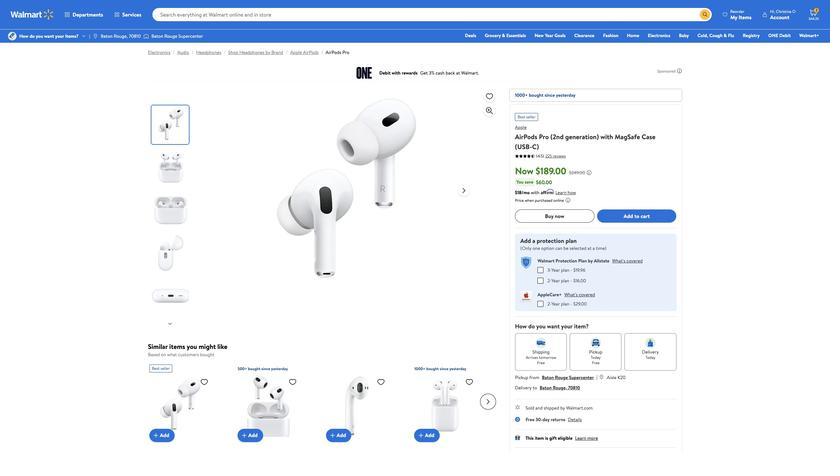 Task type: describe. For each thing, give the bounding box(es) containing it.
2- for 2-year plan - $29.00
[[548, 300, 551, 307]]

services
[[122, 11, 141, 18]]

gifting made easy image
[[515, 435, 520, 440]]

to for delivery
[[533, 384, 537, 391]]

plan for $29.00
[[561, 300, 569, 307]]

home link
[[624, 32, 642, 39]]

you for similar items you might like based on what customers bought
[[187, 342, 197, 351]]

add to cart image for right replacement airpod - 2nd generation - a2032 image
[[329, 431, 337, 439]]

walmart+ link
[[797, 32, 822, 39]]

0 vertical spatial by
[[266, 49, 270, 56]]

baton inside pickup from baton rouge supercenter |
[[542, 374, 554, 381]]

my
[[731, 13, 738, 21]]

0 horizontal spatial airpods
[[303, 49, 319, 56]]

details
[[568, 416, 582, 423]]

departments button
[[59, 7, 109, 23]]

price
[[515, 198, 524, 203]]

is
[[545, 435, 548, 441]]

what's covered button for walmart protection plan by allstate
[[612, 257, 643, 264]]

year for new year goals
[[545, 32, 554, 39]]

30-
[[536, 416, 543, 423]]

clearance
[[574, 32, 595, 39]]

option
[[541, 245, 554, 252]]

similar
[[148, 342, 168, 351]]

add inside add a protection plan (only one option can be selected at a time)
[[520, 237, 531, 245]]

debit
[[780, 32, 791, 39]]

plan for $16.00
[[561, 277, 569, 284]]

plan
[[578, 257, 587, 264]]

add for apple airpods (3rd generation) wireless earbuds with lightning charging case image
[[248, 432, 258, 439]]

deals link
[[462, 32, 479, 39]]

5 / from the left
[[321, 49, 323, 56]]

aisle
[[607, 374, 617, 381]]

when
[[525, 198, 534, 203]]

0 vertical spatial |
[[89, 33, 90, 39]]

protection
[[556, 257, 577, 264]]

protection
[[537, 237, 564, 245]]

new year goals link
[[532, 32, 569, 39]]

1 horizontal spatial covered
[[627, 257, 643, 264]]

walmart
[[538, 257, 555, 264]]

learn inside button
[[556, 189, 567, 196]]

arrives
[[526, 354, 538, 360]]

add to cart button
[[597, 209, 677, 223]]

one
[[533, 245, 540, 252]]

you for how do you want your item?
[[536, 322, 546, 330]]

$189.00
[[536, 164, 566, 177]]

free inside pickup today free
[[592, 360, 600, 365]]

at
[[588, 245, 592, 252]]

deals
[[465, 32, 476, 39]]

$18/mo
[[515, 189, 530, 196]]

item?
[[574, 322, 589, 330]]

sold
[[526, 405, 534, 411]]

airpods inside 'apple airpods pro (2nd generation) with magsafe case (usb‑c)'
[[515, 132, 537, 141]]

o
[[793, 8, 796, 14]]

- for $29.00
[[571, 300, 572, 307]]

1 vertical spatial electronics link
[[148, 49, 170, 56]]

delivery for to
[[515, 384, 532, 391]]

airpods pro (2nd generation) with magsafe case (usb‑c) image
[[241, 89, 453, 301]]

1 horizontal spatial a
[[593, 245, 595, 252]]

apple inside 'apple airpods pro (2nd generation) with magsafe case (usb‑c)'
[[515, 124, 527, 131]]

intent image for delivery image
[[645, 338, 656, 348]]

1 horizontal spatial seller
[[526, 114, 536, 120]]

1 vertical spatial rouge,
[[553, 384, 567, 391]]

0 vertical spatial 70810
[[129, 33, 141, 39]]

how for how do you want your items?
[[19, 33, 28, 39]]

grocery & essentials link
[[482, 32, 529, 39]]

baton rouge, 70810
[[101, 33, 141, 39]]

since for apple airpods with charging case (2nd generation) image
[[440, 366, 449, 371]]

customers
[[178, 351, 199, 358]]

like
[[217, 342, 227, 351]]

pickup for pickup today free
[[589, 349, 603, 355]]

fashion
[[603, 32, 619, 39]]

search icon image
[[703, 12, 708, 17]]

items
[[169, 342, 185, 351]]

$249.00
[[569, 169, 585, 176]]

registry link
[[740, 32, 763, 39]]

reviews
[[553, 153, 566, 159]]

based
[[148, 351, 160, 358]]

applecare+
[[538, 291, 562, 298]]

airpods pro (2nd generation) with magsafe case (usb‑c) - image 4 of 6 image
[[151, 234, 190, 272]]

fashion link
[[600, 32, 622, 39]]

add button for apple airpods with charging case (2nd generation) image
[[414, 429, 440, 442]]

returns
[[551, 416, 565, 423]]

supercenter inside pickup from baton rouge supercenter |
[[569, 374, 594, 381]]

add to favorites list, apple airpods with charging case (2nd generation) image
[[466, 378, 473, 386]]

home
[[627, 32, 639, 39]]

might
[[199, 342, 216, 351]]

can
[[555, 245, 563, 252]]

with inside 'apple airpods pro (2nd generation) with magsafe case (usb‑c)'
[[601, 132, 613, 141]]

baby
[[679, 32, 689, 39]]

flu
[[728, 32, 734, 39]]

intent image for shipping image
[[536, 338, 546, 348]]

learn more about strikethrough prices image
[[587, 170, 592, 175]]

add button for right replacement airpod - 2nd generation - a2032 image
[[326, 429, 351, 442]]

your for item?
[[561, 322, 573, 330]]

new
[[535, 32, 544, 39]]

how
[[568, 189, 576, 196]]

wpp logo image
[[520, 257, 532, 269]]

one debit
[[769, 32, 791, 39]]

2 product group from the left
[[238, 362, 311, 452]]

add to favorites list, right replacement airpod - 2nd generation - a2032 image
[[377, 378, 385, 386]]

$19.96
[[574, 267, 586, 273]]

plan for $19.96
[[561, 267, 570, 273]]

bought inside 'similar items you might like based on what customers bought'
[[200, 351, 214, 358]]

pickup for pickup from baton rouge supercenter |
[[515, 374, 528, 381]]

pickup today free
[[589, 349, 603, 365]]

1 vertical spatial |
[[597, 373, 598, 381]]

2-Year plan - $16.00 checkbox
[[538, 278, 544, 284]]

one debit link
[[766, 32, 794, 39]]

1 & from the left
[[502, 32, 505, 39]]

eligible
[[558, 435, 573, 441]]

$16.00
[[573, 277, 586, 284]]

you for how do you want your items?
[[36, 33, 43, 39]]

3-
[[548, 267, 552, 273]]

audio
[[177, 49, 189, 56]]

add to favorites list, apple airpods (3rd generation) wireless earbuds with lightning charging case image
[[289, 378, 297, 386]]

add to favorites list, airpods pro (2nd generation) with magsafe case (usb‑c) image
[[486, 92, 494, 100]]

2 horizontal spatial yesterday
[[556, 92, 576, 98]]

christina
[[776, 8, 792, 14]]

cold, cough & flu
[[698, 32, 734, 39]]

airpods pro link
[[326, 49, 349, 56]]

intent image for pickup image
[[591, 338, 601, 348]]

walmart image
[[11, 9, 54, 20]]

shop
[[228, 49, 238, 56]]

2-year plan - $16.00
[[548, 277, 586, 284]]

apple link
[[515, 124, 527, 131]]

from
[[530, 374, 539, 381]]

now
[[555, 212, 565, 220]]

seller inside the product group
[[161, 365, 170, 371]]

item
[[535, 435, 544, 441]]

what
[[167, 351, 177, 358]]

- for $19.96
[[571, 267, 572, 273]]

this item is gift eligible learn more
[[526, 435, 598, 441]]

(usb‑c)
[[515, 142, 539, 151]]

$44.20
[[809, 16, 819, 21]]

 image for how
[[8, 32, 17, 40]]

1 vertical spatial 70810
[[568, 384, 580, 391]]

2 / from the left
[[192, 49, 194, 56]]

add to favorites list, apple airpods pro (2nd generation) - lightning image
[[200, 378, 208, 386]]

1 vertical spatial what's
[[565, 291, 578, 298]]

airpods pro (2nd generation) with magsafe case (usb‑c) - image 2 of 6 image
[[151, 148, 190, 187]]

1 headphones from the left
[[196, 49, 221, 56]]

services button
[[109, 7, 147, 23]]

audio link
[[177, 49, 189, 56]]

add to cart image for apple airpods with charging case (2nd generation) image
[[417, 431, 425, 439]]

0 horizontal spatial rouge,
[[114, 33, 128, 39]]

500+ bought since yesterday
[[238, 366, 288, 371]]

pro inside 'apple airpods pro (2nd generation) with magsafe case (usb‑c)'
[[539, 132, 549, 141]]

add for right replacement airpod - 2nd generation - a2032 image
[[337, 432, 346, 439]]

shipping
[[533, 349, 550, 355]]

cough
[[709, 32, 723, 39]]

0 horizontal spatial free
[[526, 416, 535, 423]]

1 horizontal spatial what's
[[612, 257, 626, 264]]

learn how
[[556, 189, 576, 196]]

electronics for electronics
[[648, 32, 670, 39]]



Task type: locate. For each thing, give the bounding box(es) containing it.
Search search field
[[152, 8, 712, 21]]

by for walmart protection plan by allstate what's covered
[[588, 257, 593, 264]]

best up apple link
[[518, 114, 525, 120]]

apple up (usb‑c)
[[515, 124, 527, 131]]

affirm image
[[541, 189, 554, 194]]

500+
[[238, 366, 247, 371]]

0 horizontal spatial electronics link
[[148, 49, 170, 56]]

pickup left from at the right bottom
[[515, 374, 528, 381]]

add to cart
[[624, 212, 650, 220]]

airpods left airpods pro link
[[303, 49, 319, 56]]

4 add button from the left
[[414, 429, 440, 442]]

0 horizontal spatial your
[[55, 33, 64, 39]]

/ left the shop
[[224, 49, 226, 56]]

year down applecare+
[[551, 300, 560, 307]]

right replacement airpod - 2nd generation - a2032 image
[[326, 375, 388, 437]]

free inside shipping arrives tomorrow free
[[537, 360, 545, 365]]

best seller inside the product group
[[152, 365, 170, 371]]

best seller down 'on'
[[152, 365, 170, 371]]

airpods pro (2nd generation) with magsafe case (usb‑c) - image 3 of 6 image
[[151, 191, 190, 230]]

1 / from the left
[[173, 49, 175, 56]]

how down apple_care logo
[[515, 322, 527, 330]]

1000+ bought since yesterday inside the product group
[[414, 366, 466, 371]]

today for pickup
[[591, 354, 601, 360]]

70810 down the "baton rouge supercenter" button
[[568, 384, 580, 391]]

3 $44.20
[[809, 7, 819, 21]]

by
[[266, 49, 270, 56], [588, 257, 593, 264], [560, 405, 565, 411]]

to for add
[[635, 212, 639, 220]]

add to cart image for apple airpods (3rd generation) wireless earbuds with lightning charging case image
[[240, 431, 248, 439]]

- for $16.00
[[571, 277, 572, 284]]

& left the flu
[[724, 32, 727, 39]]

seller down 'on'
[[161, 365, 170, 371]]

delivery down from at the right bottom
[[515, 384, 532, 391]]

0 vertical spatial apple
[[290, 49, 302, 56]]

1 horizontal spatial |
[[597, 373, 598, 381]]

brand
[[271, 49, 283, 56]]

0 horizontal spatial |
[[89, 33, 90, 39]]

1 vertical spatial do
[[528, 322, 535, 330]]

today down intent image for pickup
[[591, 354, 601, 360]]

next image image
[[167, 321, 173, 326]]

1 today from the left
[[591, 354, 601, 360]]

free left 30-
[[526, 416, 535, 423]]

0 horizontal spatial 1000+ bought since yesterday
[[414, 366, 466, 371]]

1 horizontal spatial to
[[635, 212, 639, 220]]

electronics link left baby
[[645, 32, 673, 39]]

0 vertical spatial supercenter
[[178, 33, 203, 39]]

shipping arrives tomorrow free
[[526, 349, 556, 365]]

rouge, down pickup from baton rouge supercenter |
[[553, 384, 567, 391]]

1 horizontal spatial 70810
[[568, 384, 580, 391]]

what's right allstate on the bottom right of page
[[612, 257, 626, 264]]

add to cart image
[[152, 431, 160, 439], [240, 431, 248, 439], [329, 431, 337, 439], [417, 431, 425, 439]]

0 vertical spatial to
[[635, 212, 639, 220]]

2 horizontal spatial product group
[[414, 362, 488, 452]]

airpods up (usb‑c)
[[515, 132, 537, 141]]

by left brand
[[266, 49, 270, 56]]

with up "price when purchased online" on the right
[[531, 189, 540, 196]]

2 horizontal spatial airpods
[[515, 132, 537, 141]]

next media item image
[[460, 186, 468, 194]]

ad disclaimer and feedback image
[[677, 68, 682, 74]]

0 horizontal spatial delivery
[[515, 384, 532, 391]]

1 horizontal spatial today
[[646, 354, 656, 360]]

buy
[[545, 212, 554, 220]]

0 horizontal spatial want
[[44, 33, 54, 39]]

2 vertical spatial by
[[560, 405, 565, 411]]

0 vertical spatial pickup
[[589, 349, 603, 355]]

free down intent image for pickup
[[592, 360, 600, 365]]

headphones right the shop
[[239, 49, 265, 56]]

airpods pro (2nd generation) with magsafe case (usb‑c) - image 5 of 6 image
[[151, 276, 190, 315]]

to inside button
[[635, 212, 639, 220]]

&
[[502, 32, 505, 39], [724, 32, 727, 39]]

clearance link
[[571, 32, 598, 39]]

today inside pickup today free
[[591, 354, 601, 360]]

electronics link left audio
[[148, 49, 170, 56]]

2 & from the left
[[724, 32, 727, 39]]

1 vertical spatial best
[[152, 365, 160, 371]]

1000+ inside the product group
[[414, 366, 425, 371]]

learn left more
[[575, 435, 586, 441]]

1 horizontal spatial electronics link
[[645, 32, 673, 39]]

electronics / audio / headphones / shop headphones by brand / apple airpods / airpods pro
[[148, 49, 349, 56]]

add button for apple airpods (3rd generation) wireless earbuds with lightning charging case image
[[238, 429, 263, 442]]

supercenter up audio
[[178, 33, 203, 39]]

 image
[[143, 33, 149, 39]]

0 horizontal spatial pro
[[342, 49, 349, 56]]

your for items?
[[55, 33, 64, 39]]

hi,
[[770, 8, 775, 14]]

want for items?
[[44, 33, 54, 39]]

delivery for today
[[642, 349, 659, 355]]

learn how button
[[556, 189, 576, 196]]

apple airpods link
[[290, 49, 319, 56]]

0 vertical spatial your
[[55, 33, 64, 39]]

yesterday for second the product group
[[271, 366, 288, 371]]

apple airpods pro (2nd generation) with magsafe case (usb‑c)
[[515, 124, 656, 151]]

airpods
[[303, 49, 319, 56], [326, 49, 341, 56], [515, 132, 537, 141]]

zoom image modal image
[[486, 107, 494, 115]]

1 add to cart image from the left
[[152, 431, 160, 439]]

1 horizontal spatial delivery
[[642, 349, 659, 355]]

0 horizontal spatial 1000+
[[414, 366, 425, 371]]

pickup down intent image for pickup
[[589, 349, 603, 355]]

0 vertical spatial electronics link
[[645, 32, 673, 39]]

plan right can
[[566, 237, 577, 245]]

do up shipping
[[528, 322, 535, 330]]

supercenter up baton rouge, 70810 button
[[569, 374, 594, 381]]

by for sold and shipped by walmart.com
[[560, 405, 565, 411]]

baton rouge, 70810 button
[[540, 384, 580, 391]]

rouge, down services dropdown button
[[114, 33, 128, 39]]

day
[[543, 416, 550, 423]]

1 horizontal spatial best
[[518, 114, 525, 120]]

1 vertical spatial learn
[[575, 435, 586, 441]]

you
[[516, 179, 524, 185]]

2 horizontal spatial free
[[592, 360, 600, 365]]

2 today from the left
[[646, 354, 656, 360]]

0 horizontal spatial by
[[266, 49, 270, 56]]

this
[[526, 435, 534, 441]]

now $189.00
[[515, 164, 566, 177]]

essentials
[[506, 32, 526, 39]]

yesterday for third the product group
[[450, 366, 466, 371]]

today
[[591, 354, 601, 360], [646, 354, 656, 360]]

pickup inside pickup from baton rouge supercenter |
[[515, 374, 528, 381]]

1 vertical spatial your
[[561, 322, 573, 330]]

airpods right apple airpods link
[[326, 49, 341, 56]]

applecare+ what's covered
[[538, 291, 595, 298]]

- left $29.00
[[571, 300, 572, 307]]

do for how do you want your item?
[[528, 322, 535, 330]]

2 horizontal spatial since
[[545, 92, 555, 98]]

/ right audio
[[192, 49, 194, 56]]

you save $60.00
[[516, 178, 552, 186]]

1 vertical spatial apple
[[515, 124, 527, 131]]

0 horizontal spatial do
[[30, 33, 35, 39]]

1 horizontal spatial 1000+ bought since yesterday
[[515, 92, 576, 98]]

0 horizontal spatial pickup
[[515, 374, 528, 381]]

what's up 2-year plan - $29.00
[[565, 291, 578, 298]]

3 add to cart image from the left
[[329, 431, 337, 439]]

1 vertical spatial covered
[[579, 291, 595, 298]]

0 vertical spatial want
[[44, 33, 54, 39]]

1 horizontal spatial want
[[547, 322, 560, 330]]

plan down protection
[[561, 267, 570, 273]]

want left items?
[[44, 33, 54, 39]]

add to cart image for apple airpods pro (2nd generation) - lightning image
[[152, 431, 160, 439]]

1 vertical spatial by
[[588, 257, 593, 264]]

0 vertical spatial best
[[518, 114, 525, 120]]

sponsored
[[657, 68, 676, 74]]

0 vertical spatial with
[[601, 132, 613, 141]]

1 horizontal spatial yesterday
[[450, 366, 466, 371]]

a right (only
[[533, 237, 535, 245]]

add button for apple airpods pro (2nd generation) - lightning image
[[149, 429, 175, 442]]

year for 2-year plan - $16.00
[[551, 277, 560, 284]]

to left cart on the top right
[[635, 212, 639, 220]]

0 vertical spatial seller
[[526, 114, 536, 120]]

| right items?
[[89, 33, 90, 39]]

1 horizontal spatial pickup
[[589, 349, 603, 355]]

0 horizontal spatial electronics
[[148, 49, 170, 56]]

how down walmart 'image'
[[19, 33, 28, 39]]

1 add button from the left
[[149, 429, 175, 442]]

what's covered button up $29.00
[[565, 291, 595, 298]]

2 2- from the top
[[548, 300, 551, 307]]

1 horizontal spatial apple
[[515, 124, 527, 131]]

on
[[161, 351, 166, 358]]

0 horizontal spatial covered
[[579, 291, 595, 298]]

price when purchased online
[[515, 198, 564, 203]]

0 vertical spatial best seller
[[518, 114, 536, 120]]

2 - from the top
[[571, 277, 572, 284]]

allstate
[[594, 257, 610, 264]]

cold, cough & flu link
[[695, 32, 737, 39]]

- left $16.00 on the right of page
[[571, 277, 572, 284]]

1 product group from the left
[[149, 362, 223, 452]]

Walmart Site-Wide search field
[[152, 8, 712, 21]]

items?
[[65, 33, 79, 39]]

3-Year plan - $19.96 checkbox
[[538, 267, 544, 273]]

today inside delivery today
[[646, 354, 656, 360]]

today for delivery
[[646, 354, 656, 360]]

covered right allstate on the bottom right of page
[[627, 257, 643, 264]]

what's covered button
[[612, 257, 643, 264], [565, 291, 595, 298]]

1 horizontal spatial you
[[187, 342, 197, 351]]

0 horizontal spatial 70810
[[129, 33, 141, 39]]

1 2- from the top
[[548, 277, 551, 284]]

4 add to cart image from the left
[[417, 431, 425, 439]]

(4.5)
[[536, 153, 544, 159]]

year right new at top right
[[545, 32, 554, 39]]

want for item?
[[547, 322, 560, 330]]

/
[[173, 49, 175, 56], [192, 49, 194, 56], [224, 49, 226, 56], [286, 49, 288, 56], [321, 49, 323, 56]]

0 vertical spatial 1000+
[[515, 92, 528, 98]]

0 vertical spatial 2-
[[548, 277, 551, 284]]

0 horizontal spatial &
[[502, 32, 505, 39]]

items
[[739, 13, 752, 21]]

2-Year plan - $29.00 checkbox
[[538, 301, 544, 307]]

pro
[[342, 49, 349, 56], [539, 132, 549, 141]]

add inside button
[[624, 212, 633, 220]]

sold and shipped by walmart.com
[[526, 405, 593, 411]]

your left items?
[[55, 33, 64, 39]]

0 horizontal spatial how
[[19, 33, 28, 39]]

next slide for similar items you might like list image
[[480, 394, 496, 409]]

you down walmart 'image'
[[36, 33, 43, 39]]

2- right the 2-year plan - $29.00 option
[[548, 300, 551, 307]]

apple airpods (3rd generation) wireless earbuds with lightning charging case image
[[238, 375, 299, 437]]

you up intent image for shipping in the bottom right of the page
[[536, 322, 546, 330]]

1 vertical spatial rouge
[[555, 374, 568, 381]]

with left magsafe
[[601, 132, 613, 141]]

similar items you might like based on what customers bought
[[148, 342, 227, 358]]

1 vertical spatial to
[[533, 384, 537, 391]]

0 vertical spatial rouge,
[[114, 33, 128, 39]]

free 30-day returns details
[[526, 416, 582, 423]]

you up the customers
[[187, 342, 197, 351]]

best
[[518, 114, 525, 120], [152, 365, 160, 371]]

baton rouge supercenter button
[[542, 374, 594, 381]]

seller
[[526, 114, 536, 120], [161, 365, 170, 371]]

1 vertical spatial what's covered button
[[565, 291, 595, 298]]

magsafe
[[615, 132, 640, 141]]

0 horizontal spatial apple
[[290, 49, 302, 56]]

since for apple airpods (3rd generation) wireless earbuds with lightning charging case image
[[261, 366, 270, 371]]

225
[[546, 153, 552, 159]]

3
[[816, 7, 818, 13]]

0 horizontal spatial a
[[533, 237, 535, 245]]

2-year plan - $29.00
[[548, 300, 587, 307]]

best inside the product group
[[152, 365, 160, 371]]

add for apple airpods pro (2nd generation) - lightning image
[[160, 432, 169, 439]]

grocery
[[485, 32, 501, 39]]

to down from at the right bottom
[[533, 384, 537, 391]]

want down 2-year plan - $29.00
[[547, 322, 560, 330]]

buy now button
[[515, 209, 595, 223]]

by right shipped
[[560, 405, 565, 411]]

free
[[537, 360, 545, 365], [592, 360, 600, 365], [526, 416, 535, 423]]

more
[[588, 435, 598, 441]]

- left $19.96
[[571, 267, 572, 273]]

/ right brand
[[286, 49, 288, 56]]

headphones left the shop
[[196, 49, 221, 56]]

what's covered button for applecare+
[[565, 291, 595, 298]]

apple airpods pro (2nd generation) - lightning image
[[149, 375, 211, 437]]

today down intent image for delivery
[[646, 354, 656, 360]]

do down walmart 'image'
[[30, 33, 35, 39]]

2- for 2-year plan - $16.00
[[548, 277, 551, 284]]

product group
[[149, 362, 223, 452], [238, 362, 311, 452], [414, 362, 488, 452]]

0 horizontal spatial rouge
[[164, 33, 177, 39]]

3 - from the top
[[571, 300, 572, 307]]

seller up apple link
[[526, 114, 536, 120]]

year down walmart
[[552, 267, 560, 273]]

1 - from the top
[[571, 267, 572, 273]]

best seller
[[518, 114, 536, 120], [152, 365, 170, 371]]

a
[[533, 237, 535, 245], [593, 245, 595, 252]]

reorder my items
[[731, 8, 752, 21]]

year down 3- in the right bottom of the page
[[551, 277, 560, 284]]

70810 down services
[[129, 33, 141, 39]]

how for how do you want your item?
[[515, 322, 527, 330]]

reorder
[[731, 8, 745, 14]]

& right grocery
[[502, 32, 505, 39]]

plan inside add a protection plan (only one option can be selected at a time)
[[566, 237, 577, 245]]

0 horizontal spatial what's
[[565, 291, 578, 298]]

delivery
[[642, 349, 659, 355], [515, 384, 532, 391]]

 image for baton
[[93, 33, 98, 39]]

2- right 2-year plan - $16.00 checkbox
[[548, 277, 551, 284]]

now
[[515, 164, 534, 177]]

year for 2-year plan - $29.00
[[551, 300, 560, 307]]

airpods pro (2nd generation) with magsafe case (usb‑c) - image 1 of 6 image
[[151, 105, 190, 144]]

year for 3-year plan - $19.96
[[552, 267, 560, 273]]

what's covered button right allstate on the bottom right of page
[[612, 257, 643, 264]]

covered up $29.00
[[579, 291, 595, 298]]

rouge inside pickup from baton rouge supercenter |
[[555, 374, 568, 381]]

2 add to cart image from the left
[[240, 431, 248, 439]]

electronics for electronics / audio / headphones / shop headphones by brand / apple airpods / airpods pro
[[148, 49, 170, 56]]

1 horizontal spatial pro
[[539, 132, 549, 141]]

2 headphones from the left
[[239, 49, 265, 56]]

1 vertical spatial want
[[547, 322, 560, 330]]

1 horizontal spatial supercenter
[[569, 374, 594, 381]]

a right the at in the bottom of the page
[[593, 245, 595, 252]]

3 product group from the left
[[414, 362, 488, 452]]

/ left airpods pro link
[[321, 49, 323, 56]]

3 / from the left
[[224, 49, 226, 56]]

1 vertical spatial 2-
[[548, 300, 551, 307]]

apple_care logo image
[[520, 291, 532, 302]]

1 vertical spatial electronics
[[148, 49, 170, 56]]

be
[[564, 245, 569, 252]]

0 vertical spatial what's
[[612, 257, 626, 264]]

learn up "online"
[[556, 189, 567, 196]]

 image down departments
[[93, 33, 98, 39]]

 image
[[8, 32, 17, 40], [93, 33, 98, 39]]

free down shipping
[[537, 360, 545, 365]]

best seller up apple link
[[518, 114, 536, 120]]

pickup from baton rouge supercenter |
[[515, 373, 598, 381]]

| left aisle
[[597, 373, 598, 381]]

0 horizontal spatial yesterday
[[271, 366, 288, 371]]

delivery to baton rouge, 70810
[[515, 384, 580, 391]]

0 vertical spatial 1000+ bought since yesterday
[[515, 92, 576, 98]]

your left item?
[[561, 322, 573, 330]]

0 horizontal spatial  image
[[8, 32, 17, 40]]

1 horizontal spatial  image
[[93, 33, 98, 39]]

2 vertical spatial -
[[571, 300, 572, 307]]

delivery down intent image for delivery
[[642, 349, 659, 355]]

2-
[[548, 277, 551, 284], [548, 300, 551, 307]]

1 horizontal spatial do
[[528, 322, 535, 330]]

plan down the applecare+ what's covered
[[561, 300, 569, 307]]

learn more button
[[575, 435, 598, 441]]

do
[[30, 33, 35, 39], [528, 322, 535, 330]]

electronics left baby
[[648, 32, 670, 39]]

$18/mo with
[[515, 189, 540, 196]]

add for apple airpods with charging case (2nd generation) image
[[425, 432, 435, 439]]

1 vertical spatial how
[[515, 322, 527, 330]]

plan
[[566, 237, 577, 245], [561, 267, 570, 273], [561, 277, 569, 284], [561, 300, 569, 307]]

1 vertical spatial pickup
[[515, 374, 528, 381]]

do for how do you want your items?
[[30, 33, 35, 39]]

1 vertical spatial supercenter
[[569, 374, 594, 381]]

1 horizontal spatial with
[[601, 132, 613, 141]]

rouge,
[[114, 33, 128, 39], [553, 384, 567, 391]]

2 add button from the left
[[238, 429, 263, 442]]

1 horizontal spatial headphones
[[239, 49, 265, 56]]

0 horizontal spatial headphones
[[196, 49, 221, 56]]

4 / from the left
[[286, 49, 288, 56]]

apple airpods with charging case (2nd generation) image
[[414, 375, 476, 437]]

3 add button from the left
[[326, 429, 351, 442]]

0 vertical spatial covered
[[627, 257, 643, 264]]

plan down 3-year plan - $19.96 on the bottom right of page
[[561, 277, 569, 284]]

1 horizontal spatial learn
[[575, 435, 586, 441]]

1 horizontal spatial by
[[560, 405, 565, 411]]

1 vertical spatial with
[[531, 189, 540, 196]]

1 horizontal spatial airpods
[[326, 49, 341, 56]]

by right 'plan'
[[588, 257, 593, 264]]

electronics left audio
[[148, 49, 170, 56]]

1 horizontal spatial your
[[561, 322, 573, 330]]

0 horizontal spatial what's covered button
[[565, 291, 595, 298]]

cart
[[641, 212, 650, 220]]

(2nd
[[551, 132, 564, 141]]

you inside 'similar items you might like based on what customers bought'
[[187, 342, 197, 351]]

 image down walmart 'image'
[[8, 32, 17, 40]]

walmart+
[[800, 32, 819, 39]]

legal information image
[[565, 198, 571, 203]]

1 horizontal spatial best seller
[[518, 114, 536, 120]]

best down based on the left bottom of the page
[[152, 365, 160, 371]]

/ left audio
[[173, 49, 175, 56]]

apple right brand
[[290, 49, 302, 56]]

1 horizontal spatial rouge
[[555, 374, 568, 381]]



Task type: vqa. For each thing, say whether or not it's contained in the screenshot.
the top How
yes



